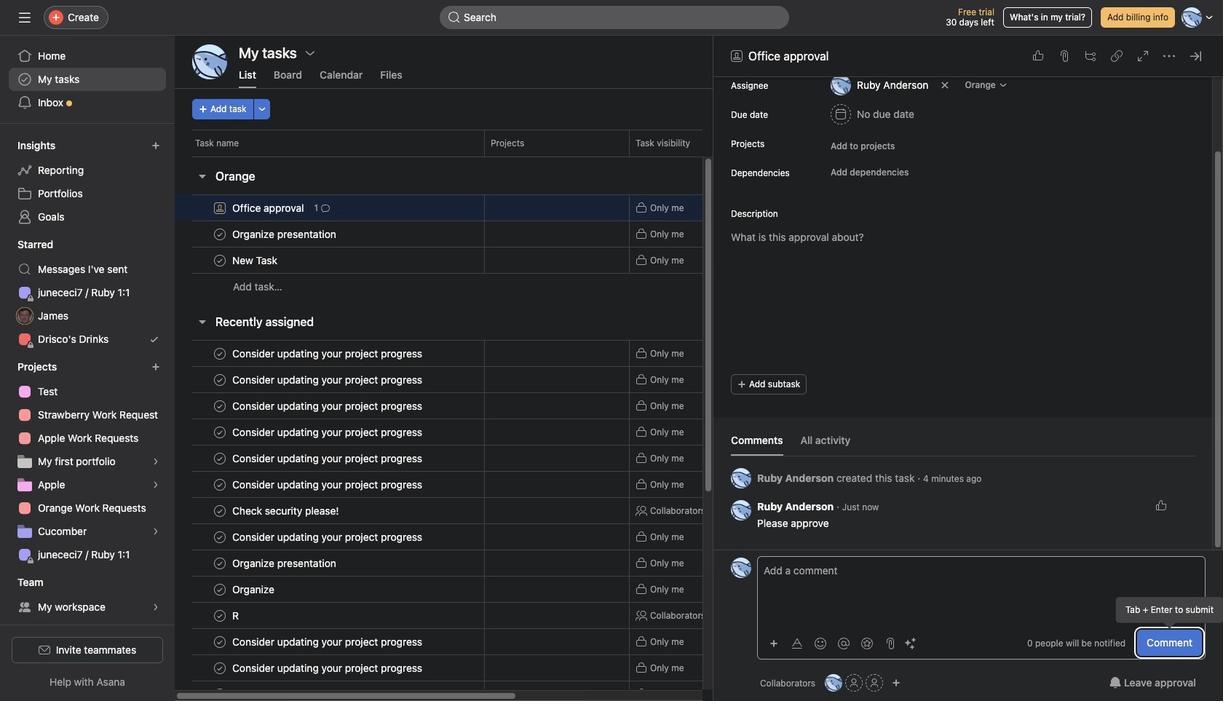 Task type: describe. For each thing, give the bounding box(es) containing it.
linked projects for organize presentation cell for mark complete option inside the header orange tree grid's task name text box
[[484, 221, 630, 248]]

r cell
[[175, 602, 484, 629]]

mark complete image for task name text field inside check security please! cell
[[211, 502, 229, 519]]

mark complete checkbox for 3rd consider updating your project progress cell from the top
[[211, 397, 229, 415]]

task name text field inside r cell
[[229, 608, 245, 623]]

linked projects for r cell
[[484, 602, 630, 629]]

5 consider updating your project progress cell from the top
[[175, 445, 484, 472]]

mark complete image for first task name text field from the top
[[211, 345, 229, 362]]

mark complete image for 6th task name text field from the bottom
[[211, 450, 229, 467]]

2 consider updating your project progress cell from the top
[[175, 366, 484, 393]]

emoji image
[[815, 637, 826, 649]]

mark complete checkbox for 3rd consider updating your project progress cell from the bottom of the header recently assigned tree grid
[[211, 633, 229, 650]]

task name text field inside office approval cell
[[229, 201, 308, 215]]

main content inside office approval dialog
[[713, 0, 1212, 550]]

close details image
[[1190, 50, 1201, 62]]

remove assignee image
[[941, 81, 950, 90]]

copy approval link image
[[1111, 50, 1123, 62]]

projects element
[[0, 354, 175, 569]]

office approval dialog
[[713, 0, 1223, 701]]

organize cell
[[175, 576, 484, 603]]

add or remove collaborators image
[[892, 679, 901, 687]]

3 mark complete checkbox from the top
[[211, 423, 229, 441]]

ra image inside main content
[[735, 468, 747, 489]]

header recently assigned tree grid
[[175, 340, 986, 701]]

insights element
[[0, 133, 175, 232]]

attachments: add a file to this task, office approval image
[[1059, 50, 1070, 62]]

task name text field for 10th consider updating your project progress cell from the top's mark complete checkbox
[[229, 687, 427, 701]]

linked projects for consider updating your project progress cell for 3rd consider updating your project progress cell from the top
[[484, 392, 630, 419]]

linked projects for consider updating your project progress cell for 9th consider updating your project progress cell from the bottom of the header recently assigned tree grid
[[484, 366, 630, 393]]

mark complete image for mark complete option inside the header orange tree grid's task name text box
[[211, 225, 229, 243]]

tab list inside main content
[[731, 432, 1195, 456]]

new project or portfolio image
[[151, 363, 160, 371]]

see details, apple image
[[151, 481, 160, 489]]

6 mark complete checkbox from the top
[[211, 554, 229, 572]]

show options image
[[304, 47, 316, 59]]

linked projects for consider updating your project progress cell for second consider updating your project progress cell from the bottom
[[484, 655, 630, 681]]

see details, my workspace image
[[151, 603, 160, 612]]

1 vertical spatial pending approval image
[[214, 202, 226, 214]]

mark complete checkbox for 10th consider updating your project progress cell from the top
[[211, 685, 229, 701]]

linked projects for consider updating your project progress cell for 10th consider updating your project progress cell from the bottom
[[484, 340, 630, 367]]

linked projects for consider updating your project progress cell for 4th consider updating your project progress cell
[[484, 419, 630, 446]]

mark complete checkbox for check security please! cell in the left of the page
[[211, 502, 229, 519]]

global element
[[0, 36, 175, 123]]

4 mark complete checkbox from the top
[[211, 450, 229, 467]]

mark complete image for task name text box corresponding to mark complete checkbox related to 4th consider updating your project progress cell from the bottom of the header recently assigned tree grid
[[211, 528, 229, 546]]

10 consider updating your project progress cell from the top
[[175, 681, 484, 701]]

0 likes. click to like this task comment image
[[1155, 500, 1167, 512]]

mark complete image for fourth task name text field from the bottom
[[211, 554, 229, 572]]

more actions image
[[257, 105, 266, 114]]

linked projects for check security please! cell
[[484, 497, 630, 524]]

1 consider updating your project progress cell from the top
[[175, 340, 484, 367]]

5 mark complete checkbox from the top
[[211, 476, 229, 493]]

8 consider updating your project progress cell from the top
[[175, 628, 484, 655]]

formatting image
[[791, 637, 803, 649]]

collapse task list for this group image for header recently assigned tree grid
[[197, 316, 208, 328]]

collapse task list for this group image for header orange tree grid
[[197, 170, 208, 182]]

linked projects for consider updating your project progress cell for 4th consider updating your project progress cell from the bottom of the header recently assigned tree grid
[[484, 523, 630, 550]]

task name text field for mark complete checkbox corresponding to second consider updating your project progress cell from the bottom
[[229, 661, 427, 675]]

7 consider updating your project progress cell from the top
[[175, 523, 484, 550]]

linked projects for new task cell
[[484, 247, 630, 274]]



Task type: locate. For each thing, give the bounding box(es) containing it.
4 mark complete checkbox from the top
[[211, 502, 229, 519]]

7 task name text field from the top
[[229, 556, 341, 570]]

3 consider updating your project progress cell from the top
[[175, 392, 484, 419]]

5 mark complete image from the top
[[211, 476, 229, 493]]

mark complete image for task name text box inside "new task" cell
[[211, 252, 229, 269]]

new insights image
[[151, 141, 160, 150]]

1 vertical spatial collapse task list for this group image
[[197, 316, 208, 328]]

check security please! cell
[[175, 497, 484, 524]]

hide sidebar image
[[19, 12, 31, 23]]

5 mark complete checkbox from the top
[[211, 528, 229, 546]]

full screen image
[[1137, 50, 1149, 62]]

0 horizontal spatial pending approval image
[[214, 202, 226, 214]]

1 linked projects for consider updating your project progress cell from the top
[[484, 340, 630, 367]]

3 mark complete checkbox from the top
[[211, 397, 229, 415]]

organize presentation cell
[[175, 221, 484, 248], [175, 550, 484, 577]]

organize presentation cell for fourth task name text field from the bottom's linked projects for organize presentation cell
[[175, 550, 484, 577]]

mark complete image
[[211, 225, 229, 243], [211, 423, 229, 441], [211, 450, 229, 467], [211, 554, 229, 572], [211, 607, 229, 624], [211, 659, 229, 677], [211, 685, 229, 701]]

mark complete checkbox inside organize cell
[[211, 581, 229, 598]]

0 likes. click to like this task image
[[1032, 50, 1044, 62]]

5 linked projects for consider updating your project progress cell from the top
[[484, 445, 630, 472]]

starred element
[[0, 232, 175, 354]]

2 mark complete image from the top
[[211, 423, 229, 441]]

consider updating your project progress cell
[[175, 340, 484, 367], [175, 366, 484, 393], [175, 392, 484, 419], [175, 419, 484, 446], [175, 445, 484, 472], [175, 471, 484, 498], [175, 523, 484, 550], [175, 628, 484, 655], [175, 655, 484, 681], [175, 681, 484, 701]]

7 mark complete checkbox from the top
[[211, 659, 229, 677]]

7 mark complete image from the top
[[211, 528, 229, 546]]

task name text field for mark complete checkbox related to 4th consider updating your project progress cell from the bottom of the header recently assigned tree grid
[[229, 530, 427, 544]]

10 task name text field from the top
[[229, 634, 427, 649]]

0 vertical spatial pending approval image
[[731, 50, 743, 62]]

1 comment image
[[321, 203, 330, 212]]

3 task name text field from the top
[[229, 253, 282, 268]]

organize presentation cell up r cell
[[175, 550, 484, 577]]

9 consider updating your project progress cell from the top
[[175, 655, 484, 681]]

2 mark complete image from the top
[[211, 345, 229, 362]]

3 mark complete image from the top
[[211, 371, 229, 388]]

2 mark complete checkbox from the top
[[211, 345, 229, 362]]

tooltip
[[1117, 598, 1222, 627]]

7 linked projects for consider updating your project progress cell from the top
[[484, 523, 630, 550]]

7 mark complete checkbox from the top
[[211, 581, 229, 598]]

Task name text field
[[229, 201, 308, 215], [229, 227, 341, 241], [229, 253, 282, 268], [229, 477, 427, 492], [229, 530, 427, 544], [229, 661, 427, 675], [229, 687, 427, 701]]

task name text field for mark complete option inside the header orange tree grid
[[229, 227, 341, 241]]

6 mark complete checkbox from the top
[[211, 633, 229, 650]]

6 consider updating your project progress cell from the top
[[175, 471, 484, 498]]

1 horizontal spatial ra image
[[735, 500, 747, 521]]

8 mark complete checkbox from the top
[[211, 685, 229, 701]]

isinverse image
[[448, 12, 460, 23]]

8 task name text field from the top
[[229, 582, 279, 597]]

1 collapse task list for this group image from the top
[[197, 170, 208, 182]]

task name text field inside "new task" cell
[[229, 253, 282, 268]]

7 task name text field from the top
[[229, 687, 427, 701]]

mark complete image for task name text field in the organize cell
[[211, 581, 229, 598]]

mark complete image inside "new task" cell
[[211, 252, 229, 269]]

1 vertical spatial ra image
[[735, 558, 747, 578]]

9 task name text field from the top
[[229, 608, 245, 623]]

1 linked projects for organize presentation cell from the top
[[484, 221, 630, 248]]

6 task name text field from the top
[[229, 661, 427, 675]]

linked projects for organize cell
[[484, 576, 630, 603]]

Task name text field
[[229, 346, 427, 361], [229, 372, 427, 387], [229, 399, 427, 413], [229, 425, 427, 439], [229, 451, 427, 466], [229, 503, 343, 518], [229, 556, 341, 570], [229, 582, 279, 597], [229, 608, 245, 623], [229, 634, 427, 649]]

task name text field inside organize cell
[[229, 582, 279, 597]]

mark complete image inside organize cell
[[211, 581, 229, 598]]

linked projects for consider updating your project progress cell for 3rd consider updating your project progress cell from the bottom of the header recently assigned tree grid
[[484, 628, 630, 655]]

3 linked projects for consider updating your project progress cell from the top
[[484, 392, 630, 419]]

mark complete image inside header orange tree grid
[[211, 225, 229, 243]]

mark complete checkbox for 4th consider updating your project progress cell from the bottom of the header recently assigned tree grid
[[211, 528, 229, 546]]

7 mark complete image from the top
[[211, 685, 229, 701]]

see details, my first portfolio image
[[151, 457, 160, 466]]

0 vertical spatial collapse task list for this group image
[[197, 170, 208, 182]]

organize presentation cell for mark complete option inside the header orange tree grid's task name text box's linked projects for organize presentation cell
[[175, 221, 484, 248]]

8 mark complete image from the top
[[211, 581, 229, 598]]

3 task name text field from the top
[[229, 399, 427, 413]]

mark complete image for second task name text field
[[211, 371, 229, 388]]

9 mark complete image from the top
[[211, 633, 229, 650]]

list box
[[440, 6, 789, 29]]

task name text field inside check security please! cell
[[229, 503, 343, 518]]

mark complete image inside check security please! cell
[[211, 502, 229, 519]]

1 task name text field from the top
[[229, 346, 427, 361]]

1 horizontal spatial pending approval image
[[731, 50, 743, 62]]

1 organize presentation cell from the top
[[175, 221, 484, 248]]

pending approval image inside office approval dialog
[[731, 50, 743, 62]]

6 mark complete image from the top
[[211, 502, 229, 519]]

2 mark complete checkbox from the top
[[211, 371, 229, 388]]

1 mark complete checkbox from the top
[[211, 225, 229, 243]]

mark complete image
[[211, 252, 229, 269], [211, 345, 229, 362], [211, 371, 229, 388], [211, 397, 229, 415], [211, 476, 229, 493], [211, 502, 229, 519], [211, 528, 229, 546], [211, 581, 229, 598], [211, 633, 229, 650]]

8 mark complete checkbox from the top
[[211, 607, 229, 624]]

0 vertical spatial ra image
[[735, 468, 747, 489]]

mark complete image for task name text box related to mark complete checkbox corresponding to second consider updating your project progress cell from the bottom
[[211, 659, 229, 677]]

2 linked projects for consider updating your project progress cell from the top
[[484, 366, 630, 393]]

mark complete image for 10th task name text field
[[211, 633, 229, 650]]

2 organize presentation cell from the top
[[175, 550, 484, 577]]

linked projects for organize presentation cell for fourth task name text field from the bottom
[[484, 550, 630, 577]]

organize presentation cell down 1 comment image
[[175, 221, 484, 248]]

1 vertical spatial ra image
[[735, 500, 747, 521]]

mark complete checkbox inside "new task" cell
[[211, 252, 229, 269]]

mark complete image for eighth task name text field from the bottom
[[211, 397, 229, 415]]

2 task name text field from the top
[[229, 372, 427, 387]]

tab list
[[731, 432, 1195, 456]]

0 horizontal spatial ra image
[[202, 44, 217, 79]]

6 task name text field from the top
[[229, 503, 343, 518]]

ra image
[[735, 468, 747, 489], [735, 558, 747, 578], [828, 674, 839, 692]]

1 mark complete image from the top
[[211, 252, 229, 269]]

ra image
[[202, 44, 217, 79], [735, 500, 747, 521]]

3 mark complete image from the top
[[211, 450, 229, 467]]

mark complete checkbox inside header orange tree grid
[[211, 225, 229, 243]]

linked projects for consider updating your project progress cell for 5th consider updating your project progress cell
[[484, 445, 630, 472]]

6 linked projects for consider updating your project progress cell from the top
[[484, 471, 630, 498]]

4 task name text field from the top
[[229, 477, 427, 492]]

5 task name text field from the top
[[229, 530, 427, 544]]

ra image for 0 likes. click to like this task comment icon at bottom right
[[735, 500, 747, 521]]

linked projects for organize presentation cell
[[484, 221, 630, 248], [484, 550, 630, 577]]

8 linked projects for consider updating your project progress cell from the top
[[484, 628, 630, 655]]

2 linked projects for organize presentation cell from the top
[[484, 550, 630, 577]]

0 vertical spatial organize presentation cell
[[175, 221, 484, 248]]

mark complete image inside r cell
[[211, 607, 229, 624]]

4 task name text field from the top
[[229, 425, 427, 439]]

Mark complete checkbox
[[211, 252, 229, 269], [211, 371, 229, 388], [211, 397, 229, 415], [211, 502, 229, 519], [211, 528, 229, 546], [211, 633, 229, 650], [211, 659, 229, 677], [211, 685, 229, 701]]

6 mark complete image from the top
[[211, 659, 229, 677]]

2 collapse task list for this group image from the top
[[197, 316, 208, 328]]

2 task name text field from the top
[[229, 227, 341, 241]]

move tasks between sections image
[[461, 203, 470, 212]]

1 mark complete checkbox from the top
[[211, 252, 229, 269]]

1 vertical spatial linked projects for organize presentation cell
[[484, 550, 630, 577]]

5 mark complete image from the top
[[211, 607, 229, 624]]

0 vertical spatial ra image
[[202, 44, 217, 79]]

4 mark complete image from the top
[[211, 554, 229, 572]]

4 consider updating your project progress cell from the top
[[175, 419, 484, 446]]

toolbar inside office approval dialog
[[764, 632, 921, 653]]

row
[[175, 130, 986, 157], [192, 156, 969, 157], [175, 194, 986, 221], [175, 221, 986, 248], [175, 247, 986, 274], [175, 273, 986, 300], [175, 340, 986, 367], [175, 366, 986, 393], [175, 392, 986, 419], [175, 419, 986, 446], [175, 445, 986, 472], [175, 471, 986, 498], [175, 497, 986, 524], [175, 523, 986, 550], [175, 550, 986, 577], [175, 576, 986, 603], [175, 602, 986, 629], [175, 628, 986, 655], [175, 655, 986, 681], [175, 681, 986, 701]]

task name text field for mark complete checkbox in the "new task" cell
[[229, 253, 282, 268]]

ja image
[[20, 307, 30, 325]]

mark complete checkbox for 9th consider updating your project progress cell from the bottom of the header recently assigned tree grid
[[211, 371, 229, 388]]

1 mark complete image from the top
[[211, 225, 229, 243]]

1 vertical spatial organize presentation cell
[[175, 550, 484, 577]]

toolbar
[[764, 632, 921, 653]]

new task cell
[[175, 247, 484, 274]]

linked projects for consider updating your project progress cell
[[484, 340, 630, 367], [484, 366, 630, 393], [484, 392, 630, 419], [484, 419, 630, 446], [484, 445, 630, 472], [484, 471, 630, 498], [484, 523, 630, 550], [484, 628, 630, 655], [484, 655, 630, 681]]

mark complete checkbox inside r cell
[[211, 607, 229, 624]]

task name text field for fourth mark complete option from the bottom
[[229, 477, 427, 492]]

4 linked projects for consider updating your project progress cell from the top
[[484, 419, 630, 446]]

mark complete checkbox for second consider updating your project progress cell from the bottom
[[211, 659, 229, 677]]

0 vertical spatial linked projects for organize presentation cell
[[484, 221, 630, 248]]

insert an object image
[[770, 639, 778, 648]]

5 task name text field from the top
[[229, 451, 427, 466]]

mark complete image for task name text field inside the r cell
[[211, 607, 229, 624]]

mark complete image for fourth task name text field from the top
[[211, 423, 229, 441]]

at mention image
[[838, 637, 850, 649]]

2 vertical spatial ra image
[[828, 674, 839, 692]]

1 task name text field from the top
[[229, 201, 308, 215]]

office approval cell
[[175, 194, 484, 221]]

Mark complete checkbox
[[211, 225, 229, 243], [211, 345, 229, 362], [211, 423, 229, 441], [211, 450, 229, 467], [211, 476, 229, 493], [211, 554, 229, 572], [211, 581, 229, 598], [211, 607, 229, 624]]

ra image for the show options icon
[[202, 44, 217, 79]]

collapse task list for this group image
[[197, 170, 208, 182], [197, 316, 208, 328]]

main content
[[713, 0, 1212, 550]]

mark complete checkbox for "new task" cell
[[211, 252, 229, 269]]

header orange tree grid
[[175, 194, 986, 300]]

4 mark complete image from the top
[[211, 397, 229, 415]]

9 linked projects for consider updating your project progress cell from the top
[[484, 655, 630, 681]]

teams element
[[0, 569, 175, 622]]

mark complete checkbox inside check security please! cell
[[211, 502, 229, 519]]

mark complete image for 10th consider updating your project progress cell from the top's mark complete checkbox task name text box
[[211, 685, 229, 701]]

mark complete image for fourth mark complete option from the bottom task name text box
[[211, 476, 229, 493]]

more actions for this task image
[[1163, 50, 1175, 62]]

linked projects for consider updating your project progress cell for fifth consider updating your project progress cell from the bottom
[[484, 471, 630, 498]]

add subtask image
[[1085, 50, 1096, 62]]

pending approval image
[[731, 50, 743, 62], [214, 202, 226, 214]]

see details, cucomber image
[[151, 527, 160, 536]]



Task type: vqa. For each thing, say whether or not it's contained in the screenshot.
Global element
yes



